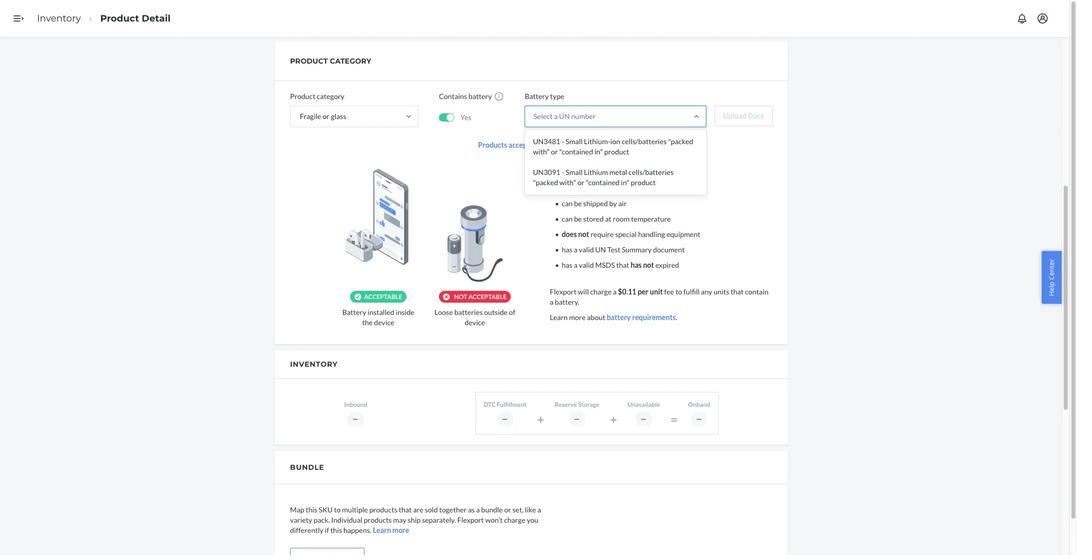 Task type: vqa. For each thing, say whether or not it's contained in the screenshot.
the Help to the top
no



Task type: locate. For each thing, give the bounding box(es) containing it.
1 horizontal spatial learn
[[550, 313, 568, 322]]

battery right about
[[607, 313, 631, 322]]

un left number
[[559, 112, 570, 121]]

help center button
[[1042, 251, 1062, 304]]

0 vertical spatial learn
[[550, 313, 568, 322]]

$0.11
[[618, 287, 636, 296]]

0 vertical spatial cells/batteries
[[622, 137, 667, 146]]

0 horizontal spatial "packed
[[533, 178, 558, 187]]

valid left 'msds'
[[579, 261, 594, 270]]

in" down the lithium-
[[595, 147, 603, 156]]

not left expired
[[643, 261, 654, 270]]

small for lithium
[[566, 168, 583, 177]]

2 be from the top
[[574, 215, 582, 223]]

"packed for un3481 - small lithium-ion cells/batteries "packed with" or "contained in" product
[[668, 137, 693, 146]]

― down unavailable
[[641, 416, 647, 423]]

in" inside un3091 - small lithium metal cells/batteries "packed with" or "contained in" product
[[621, 178, 630, 187]]

1 vertical spatial cells/batteries
[[629, 168, 674, 177]]

learn
[[550, 313, 568, 322], [373, 526, 391, 535]]

battery for battery installed inside the device
[[342, 308, 366, 317]]

product down ion at the right of page
[[604, 147, 629, 156]]

2 can from the top
[[562, 215, 573, 223]]

bundle
[[481, 506, 503, 514]]

device for installed
[[374, 318, 394, 327]]

device down batteries on the left bottom of the page
[[465, 318, 485, 327]]

"contained up additionally,
[[559, 147, 593, 156]]

1 horizontal spatial not
[[643, 261, 654, 270]]

1 horizontal spatial device
[[465, 318, 485, 327]]

0 vertical spatial battery
[[469, 92, 492, 101]]

a right the like
[[537, 506, 541, 514]]

=
[[671, 412, 678, 427]]

1 be from the top
[[574, 199, 582, 208]]

flexport left chevron up icon
[[549, 141, 576, 149]]

device
[[374, 318, 394, 327], [465, 318, 485, 327]]

more down the battery.
[[569, 313, 586, 322]]

0 vertical spatial "contained
[[559, 147, 593, 156]]

cells/batteries inside un3091 - small lithium metal cells/batteries "packed with" or "contained in" product
[[629, 168, 674, 177]]

charge right will
[[590, 287, 612, 296]]

learn down the battery.
[[550, 313, 568, 322]]

small inside un3091 - small lithium metal cells/batteries "packed with" or "contained in" product
[[566, 168, 583, 177]]

1 horizontal spatial battery
[[525, 92, 549, 101]]

2 ― from the left
[[502, 416, 509, 423]]

5 ― from the left
[[696, 416, 703, 423]]

0 vertical spatial that
[[616, 261, 629, 270]]

product for product category
[[290, 92, 315, 101]]

1 horizontal spatial battery
[[607, 313, 631, 322]]

storage
[[578, 401, 600, 409]]

in" for ion
[[595, 147, 603, 156]]

with" down un3481
[[533, 147, 550, 156]]

with" for un3091
[[560, 178, 576, 187]]

0 vertical spatial un
[[559, 112, 570, 121]]

1 horizontal spatial acceptable
[[469, 293, 507, 301]]

cells/batteries up 3481
[[629, 168, 674, 177]]

map this sku to multiple products that are sold together as a bundle or set, like a variety pack. individual products may ship separately. flexport won't charge you differently if this happens.
[[290, 506, 541, 535]]

0 vertical spatial "packed
[[668, 137, 693, 146]]

2 vertical spatial un
[[595, 245, 606, 254]]

this right if
[[331, 526, 342, 535]]

valid down require
[[579, 245, 594, 254]]

0 horizontal spatial device
[[374, 318, 394, 327]]

0 vertical spatial by
[[539, 141, 547, 149]]

or down un3481
[[551, 147, 558, 156]]

learn right happens.
[[373, 526, 391, 535]]

1 vertical spatial battery
[[607, 313, 631, 322]]

require
[[591, 230, 614, 239]]

battery left type
[[525, 92, 549, 101]]

that down has a valid un test summary document
[[616, 261, 629, 270]]

more for learn more
[[393, 526, 409, 535]]

1 vertical spatial valid
[[579, 261, 594, 270]]

product inside breadcrumbs navigation
[[100, 13, 139, 24]]

can for can be stored at room temperature
[[562, 215, 573, 223]]

1 vertical spatial by
[[609, 199, 617, 208]]

can for can be shipped by air
[[562, 199, 573, 208]]

inventory
[[37, 13, 81, 24], [290, 360, 338, 369]]

set,
[[513, 506, 524, 514]]

by right accepted
[[539, 141, 547, 149]]

small up must
[[566, 168, 583, 177]]

― down onhand
[[696, 416, 703, 423]]

product inside un3091 - small lithium metal cells/batteries "packed with" or "contained in" product
[[631, 178, 656, 187]]

must fall under either un 3481
[[562, 184, 659, 192]]

1 horizontal spatial "packed
[[668, 137, 693, 146]]

or left set,
[[504, 506, 511, 514]]

2 - from the top
[[562, 168, 564, 177]]

1 vertical spatial in"
[[621, 178, 630, 187]]

1 vertical spatial this
[[331, 526, 342, 535]]

bundle
[[290, 463, 324, 472]]

un left 3481
[[630, 184, 641, 192]]

device down installed
[[374, 318, 394, 327]]

be for shipped
[[574, 199, 582, 208]]

1 horizontal spatial this
[[331, 526, 342, 535]]

0 horizontal spatial more
[[393, 526, 409, 535]]

1 vertical spatial the
[[362, 318, 373, 327]]

battery left installed
[[342, 308, 366, 317]]

at
[[605, 215, 612, 223]]

1 vertical spatial small
[[566, 168, 583, 177]]

device inside battery installed inside the device
[[374, 318, 394, 327]]

1 vertical spatial un
[[630, 184, 641, 192]]

0 vertical spatial battery
[[525, 92, 549, 101]]

that inside fee to fulfill any units that contain a battery.
[[731, 287, 744, 296]]

0 horizontal spatial that
[[399, 506, 412, 514]]

acceptable up outside
[[469, 293, 507, 301]]

2 valid from the top
[[579, 261, 594, 270]]

learn more about battery requirements .
[[550, 313, 677, 322]]

1 horizontal spatial +
[[610, 412, 617, 427]]

product for metal
[[631, 178, 656, 187]]

2 vertical spatial that
[[399, 506, 412, 514]]

1 vertical spatial be
[[574, 215, 582, 223]]

flexport down as
[[457, 516, 484, 525]]

more inside button
[[393, 526, 409, 535]]

0 horizontal spatial un
[[559, 112, 570, 121]]

flexport up the battery.
[[550, 287, 577, 296]]

1 vertical spatial charge
[[504, 516, 526, 525]]

0 vertical spatial -
[[562, 137, 564, 146]]

0 vertical spatial can
[[562, 199, 573, 208]]

in" inside un3481 - small lithium-ion cells/batteries "packed with" or "contained in" product
[[595, 147, 603, 156]]

1 vertical spatial flexport
[[550, 287, 577, 296]]

acceptable up installed
[[364, 293, 402, 301]]

test
[[608, 245, 621, 254]]

in" down metal
[[621, 178, 630, 187]]

0 horizontal spatial +
[[537, 412, 545, 427]]

1 vertical spatial more
[[393, 526, 409, 535]]

0 vertical spatial to
[[676, 287, 682, 296]]

batteries
[[454, 308, 483, 317]]

products accepted by flexport
[[478, 141, 576, 149]]

additionally,
[[550, 169, 589, 178]]

may
[[393, 516, 406, 525]]

unit
[[650, 287, 663, 296]]

1 horizontal spatial more
[[569, 313, 586, 322]]

1 vertical spatial inventory
[[290, 360, 338, 369]]

be left stored at the right of page
[[574, 215, 582, 223]]

1 horizontal spatial inventory
[[290, 360, 338, 369]]

0 horizontal spatial product
[[100, 13, 139, 24]]

1 vertical spatial not
[[643, 261, 654, 270]]

1 vertical spatial with"
[[560, 178, 576, 187]]

"packed inside un3091 - small lithium metal cells/batteries "packed with" or "contained in" product
[[533, 178, 558, 187]]

2 + from the left
[[610, 412, 617, 427]]

fragile or glass
[[300, 112, 346, 121]]

product detail
[[100, 13, 171, 24]]

more for learn more about battery requirements .
[[569, 313, 586, 322]]

battery
[[525, 92, 549, 101], [342, 308, 366, 317]]

- inside un3481 - small lithium-ion cells/batteries "packed with" or "contained in" product
[[562, 137, 564, 146]]

summary
[[622, 245, 652, 254]]

detail
[[142, 13, 171, 24]]

that up may
[[399, 506, 412, 514]]

or right must
[[578, 178, 585, 187]]

reserve
[[555, 401, 577, 409]]

0 vertical spatial inventory
[[37, 13, 81, 24]]

are
[[413, 506, 424, 514]]

cells/batteries inside un3481 - small lithium-ion cells/batteries "packed with" or "contained in" product
[[622, 137, 667, 146]]

1 horizontal spatial to
[[676, 287, 682, 296]]

0 horizontal spatial inventory
[[37, 13, 81, 24]]

help center
[[1047, 259, 1057, 296]]

can be shipped by air
[[562, 199, 627, 208]]

― down reserve storage
[[574, 416, 581, 423]]

"contained down lithium
[[586, 178, 620, 187]]

ship
[[408, 516, 421, 525]]

1 can from the top
[[562, 199, 573, 208]]

0 horizontal spatial charge
[[504, 516, 526, 525]]

will
[[578, 287, 589, 296]]

the down installed
[[362, 318, 373, 327]]

1 valid from the top
[[579, 245, 594, 254]]

battery inside battery installed inside the device
[[342, 308, 366, 317]]

"packed inside un3481 - small lithium-ion cells/batteries "packed with" or "contained in" product
[[668, 137, 693, 146]]

0 vertical spatial not
[[578, 230, 589, 239]]

or
[[323, 112, 330, 121], [551, 147, 558, 156], [578, 178, 585, 187], [504, 506, 511, 514]]

valid
[[579, 245, 594, 254], [579, 261, 594, 270]]

un left test
[[595, 245, 606, 254]]

1 vertical spatial can
[[562, 215, 573, 223]]

that right the "units"
[[731, 287, 744, 296]]

products up may
[[369, 506, 397, 514]]

1 horizontal spatial un
[[595, 245, 606, 254]]

a left the battery.
[[550, 298, 554, 306]]

1 horizontal spatial that
[[616, 261, 629, 270]]

1 vertical spatial "contained
[[586, 178, 620, 187]]

flexport
[[549, 141, 576, 149], [550, 287, 577, 296], [457, 516, 484, 525]]

small
[[566, 137, 583, 146], [566, 168, 583, 177]]

― down inbound
[[352, 416, 359, 423]]

4 ― from the left
[[641, 416, 647, 423]]

product left detail
[[100, 13, 139, 24]]

0 horizontal spatial battery
[[469, 92, 492, 101]]

inventory link
[[37, 13, 81, 24]]

1 vertical spatial products
[[364, 516, 392, 525]]

2 device from the left
[[465, 318, 485, 327]]

products up learn more
[[364, 516, 392, 525]]

1 horizontal spatial product
[[290, 92, 315, 101]]

0 vertical spatial small
[[566, 137, 583, 146]]

"packed for un3091 - small lithium metal cells/batteries "packed with" or "contained in" product
[[533, 178, 558, 187]]

0 horizontal spatial in"
[[595, 147, 603, 156]]

can up does
[[562, 215, 573, 223]]

with" inside un3481 - small lithium-ion cells/batteries "packed with" or "contained in" product
[[533, 147, 550, 156]]

more
[[569, 313, 586, 322], [393, 526, 409, 535]]

1 horizontal spatial the
[[591, 169, 601, 178]]

flexport inside map this sku to multiple products that are sold together as a bundle or set, like a variety pack. individual products may ship separately. flexport won't charge you differently if this happens.
[[457, 516, 484, 525]]

"contained inside un3091 - small lithium metal cells/batteries "packed with" or "contained in" product
[[586, 178, 620, 187]]

be down 'fall' at the right of page
[[574, 199, 582, 208]]

a
[[554, 112, 558, 121], [574, 245, 578, 254], [574, 261, 578, 270], [613, 287, 617, 296], [550, 298, 554, 306], [476, 506, 480, 514], [537, 506, 541, 514]]

0 vertical spatial product
[[100, 13, 139, 24]]

1 + from the left
[[537, 412, 545, 427]]

1 vertical spatial battery
[[342, 308, 366, 317]]

battery.
[[555, 298, 579, 306]]

0 horizontal spatial by
[[539, 141, 547, 149]]

has
[[562, 245, 573, 254], [562, 261, 573, 270], [631, 261, 642, 270]]

"contained inside un3481 - small lithium-ion cells/batteries "packed with" or "contained in" product
[[559, 147, 593, 156]]

product right either
[[631, 178, 656, 187]]

1 vertical spatial to
[[334, 506, 341, 514]]

0 horizontal spatial with"
[[533, 147, 550, 156]]

product for product detail
[[100, 13, 139, 24]]

1 horizontal spatial in"
[[621, 178, 630, 187]]

can
[[562, 199, 573, 208], [562, 215, 573, 223]]

learn inside button
[[373, 526, 391, 535]]

device inside loose batteries outside of device
[[465, 318, 485, 327]]

with" inside un3091 - small lithium metal cells/batteries "packed with" or "contained in" product
[[560, 178, 576, 187]]

1 horizontal spatial with"
[[560, 178, 576, 187]]

with" for un3481
[[533, 147, 550, 156]]

1 vertical spatial that
[[731, 287, 744, 296]]

0 vertical spatial more
[[569, 313, 586, 322]]

― down dtc fulfillment
[[502, 416, 509, 423]]

3 ― from the left
[[574, 416, 581, 423]]

breadcrumbs navigation
[[29, 3, 179, 34]]

un
[[559, 112, 570, 121], [630, 184, 641, 192], [595, 245, 606, 254]]

0 vertical spatial this
[[306, 506, 317, 514]]

products
[[369, 506, 397, 514], [364, 516, 392, 525]]

by left air
[[609, 199, 617, 208]]

1 device from the left
[[374, 318, 394, 327]]

0 horizontal spatial battery
[[342, 308, 366, 317]]

small inside un3481 - small lithium-ion cells/batteries "packed with" or "contained in" product
[[566, 137, 583, 146]]

battery
[[469, 92, 492, 101], [607, 313, 631, 322]]

charge down set,
[[504, 516, 526, 525]]

― for unavailable
[[641, 416, 647, 423]]

to right fee
[[676, 287, 682, 296]]

+
[[537, 412, 545, 427], [610, 412, 617, 427]]

inventory inside breadcrumbs navigation
[[37, 13, 81, 24]]

0 vertical spatial valid
[[579, 245, 594, 254]]

be
[[574, 199, 582, 208], [574, 215, 582, 223]]

product up fragile
[[290, 92, 315, 101]]

select
[[534, 112, 553, 121]]

with" left 'fall' at the right of page
[[560, 178, 576, 187]]

fulfill
[[684, 287, 700, 296]]

un3481
[[533, 137, 560, 146]]

dtc fulfillment
[[484, 401, 527, 409]]

0 vertical spatial be
[[574, 199, 582, 208]]

0 horizontal spatial learn
[[373, 526, 391, 535]]

can down must
[[562, 199, 573, 208]]

cells/batteries right ion at the right of page
[[622, 137, 667, 146]]

to right "sku"
[[334, 506, 341, 514]]

or inside un3481 - small lithium-ion cells/batteries "packed with" or "contained in" product
[[551, 147, 558, 156]]

un3091
[[533, 168, 560, 177]]

device for batteries
[[465, 318, 485, 327]]

2 horizontal spatial that
[[731, 287, 744, 296]]

product
[[290, 56, 328, 66]]

―
[[352, 416, 359, 423], [502, 416, 509, 423], [574, 416, 581, 423], [641, 416, 647, 423], [696, 416, 703, 423]]

0 horizontal spatial the
[[362, 318, 373, 327]]

the up under
[[591, 169, 601, 178]]

learn for learn more
[[373, 526, 391, 535]]

1 vertical spatial -
[[562, 168, 564, 177]]

in"
[[595, 147, 603, 156], [621, 178, 630, 187]]

products
[[478, 141, 507, 149]]

1 - from the top
[[562, 137, 564, 146]]

sku
[[319, 506, 333, 514]]

1 small from the top
[[566, 137, 583, 146]]

valid for un
[[579, 245, 594, 254]]

not right does
[[578, 230, 589, 239]]

0 horizontal spatial acceptable
[[364, 293, 402, 301]]

- inside un3091 - small lithium metal cells/batteries "packed with" or "contained in" product
[[562, 168, 564, 177]]

be for stored
[[574, 215, 582, 223]]

1 vertical spatial learn
[[373, 526, 391, 535]]

0 vertical spatial in"
[[595, 147, 603, 156]]

or inside un3091 - small lithium metal cells/batteries "packed with" or "contained in" product
[[578, 178, 585, 187]]

2 small from the top
[[566, 168, 583, 177]]

small left the lithium-
[[566, 137, 583, 146]]

1 vertical spatial "packed
[[533, 178, 558, 187]]

this left "sku"
[[306, 506, 317, 514]]

learn more
[[373, 526, 409, 535]]

1 horizontal spatial charge
[[590, 287, 612, 296]]

the
[[591, 169, 601, 178], [362, 318, 373, 327]]

2 vertical spatial flexport
[[457, 516, 484, 525]]

1 vertical spatial product
[[290, 92, 315, 101]]

to inside fee to fulfill any units that contain a battery.
[[676, 287, 682, 296]]

0 vertical spatial with"
[[533, 147, 550, 156]]

has for has a valid msds that has not expired
[[562, 261, 573, 270]]

0 horizontal spatial to
[[334, 506, 341, 514]]

not
[[578, 230, 589, 239], [643, 261, 654, 270]]

cells/batteries for metal
[[629, 168, 674, 177]]

1 ― from the left
[[352, 416, 359, 423]]

or inside map this sku to multiple products that are sold together as a bundle or set, like a variety pack. individual products may ship separately. flexport won't charge you differently if this happens.
[[504, 506, 511, 514]]

- right un3091
[[562, 168, 564, 177]]

more down may
[[393, 526, 409, 535]]

product inside un3481 - small lithium-ion cells/batteries "packed with" or "contained in" product
[[604, 147, 629, 156]]

battery up "yes" at top left
[[469, 92, 492, 101]]

- right un3481
[[562, 137, 564, 146]]

cells/batteries
[[622, 137, 667, 146], [629, 168, 674, 177]]

ion
[[611, 137, 620, 146]]

room
[[613, 215, 630, 223]]



Task type: describe. For each thing, give the bounding box(es) containing it.
units
[[714, 287, 729, 296]]

0 vertical spatial the
[[591, 169, 601, 178]]

reserve storage
[[555, 401, 600, 409]]

a right as
[[476, 506, 480, 514]]

un3091 - small lithium metal cells/batteries "packed with" or "contained in" product
[[533, 168, 674, 187]]

dtc
[[484, 401, 496, 409]]

loose
[[435, 308, 453, 317]]

docs
[[748, 111, 764, 120]]

differently
[[290, 526, 323, 535]]

document
[[653, 245, 685, 254]]

help
[[1047, 282, 1057, 296]]

either
[[610, 184, 629, 192]]

or left 'glass'
[[323, 112, 330, 121]]

category
[[317, 92, 345, 101]]

does not require special handling equipment
[[562, 230, 701, 239]]

.
[[676, 313, 677, 322]]

lithium-
[[584, 137, 611, 146]]

upload
[[723, 111, 747, 120]]

any
[[701, 287, 712, 296]]

shipped
[[583, 199, 608, 208]]

the inside battery installed inside the device
[[362, 318, 373, 327]]

fee
[[664, 287, 674, 296]]

contains
[[439, 92, 467, 101]]

0 horizontal spatial not
[[578, 230, 589, 239]]

if
[[325, 526, 329, 535]]

air
[[618, 199, 627, 208]]

2 horizontal spatial un
[[630, 184, 641, 192]]

a left $0.11
[[613, 287, 617, 296]]

inside
[[396, 308, 414, 317]]

0 horizontal spatial this
[[306, 506, 317, 514]]

― for reserve storage
[[574, 416, 581, 423]]

temperature
[[631, 215, 671, 223]]

accepted
[[509, 141, 538, 149]]

contain
[[745, 287, 769, 296]]

equipment
[[667, 230, 701, 239]]

upload docs button
[[715, 106, 773, 126]]

like
[[525, 506, 536, 514]]

in" for metal
[[621, 178, 630, 187]]

1 horizontal spatial by
[[609, 199, 617, 208]]

― for inbound
[[352, 416, 359, 423]]

select a un number
[[534, 112, 596, 121]]

learn more button
[[373, 526, 409, 536]]

inbound
[[344, 401, 367, 409]]

individual
[[331, 516, 362, 525]]

metal
[[609, 168, 627, 177]]

of
[[509, 308, 515, 317]]

that inside map this sku to multiple products that are sold together as a bundle or set, like a variety pack. individual products may ship separately. flexport won't charge you differently if this happens.
[[399, 506, 412, 514]]

un3481 - small lithium-ion cells/batteries "packed with" or "contained in" product
[[533, 137, 693, 156]]

about
[[587, 313, 606, 322]]

- for un3091
[[562, 168, 564, 177]]

does
[[562, 230, 577, 239]]

number
[[571, 112, 596, 121]]

valid for msds
[[579, 261, 594, 270]]

chevron up image
[[578, 142, 585, 149]]

"contained for lithium
[[586, 178, 620, 187]]

has a valid un test summary document
[[562, 245, 685, 254]]

yes
[[461, 113, 471, 122]]

can be stored at room temperature
[[562, 215, 671, 223]]

- for un3481
[[562, 137, 564, 146]]

sold
[[425, 506, 438, 514]]

contains battery
[[439, 92, 492, 101]]

per
[[638, 287, 649, 296]]

map
[[290, 506, 304, 514]]

fall
[[579, 184, 589, 192]]

handling
[[638, 230, 665, 239]]

battery installed inside the device
[[342, 308, 414, 327]]

pack.
[[314, 516, 330, 525]]

fulfillment
[[497, 401, 527, 409]]

a right select
[[554, 112, 558, 121]]

center
[[1047, 259, 1057, 280]]

battery for battery type
[[525, 92, 549, 101]]

has for has a valid un test summary document
[[562, 245, 573, 254]]

― for dtc fulfillment
[[502, 416, 509, 423]]

learn for learn more about battery requirements .
[[550, 313, 568, 322]]

unavailable
[[628, 401, 660, 409]]

you
[[527, 516, 539, 525]]

type
[[550, 92, 564, 101]]

not
[[454, 293, 467, 301]]

― for onhand
[[696, 416, 703, 423]]

cells/batteries for ion
[[622, 137, 667, 146]]

small for lithium-
[[566, 137, 583, 146]]

special
[[615, 230, 637, 239]]

variety
[[290, 516, 312, 525]]

open navigation image
[[12, 12, 25, 25]]

product up must fall under either un 3481 on the top of page
[[603, 169, 627, 178]]

flexport will charge a $0.11 per unit
[[550, 287, 663, 296]]

msds
[[595, 261, 615, 270]]

installed
[[368, 308, 394, 317]]

0 vertical spatial charge
[[590, 287, 612, 296]]

a left 'msds'
[[574, 261, 578, 270]]

a inside fee to fulfill any units that contain a battery.
[[550, 298, 554, 306]]

charge inside map this sku to multiple products that are sold together as a bundle or set, like a variety pack. individual products may ship separately. flexport won't charge you differently if this happens.
[[504, 516, 526, 525]]

2 acceptable from the left
[[469, 293, 507, 301]]

loose batteries outside of device
[[435, 308, 515, 327]]

requirements
[[632, 313, 676, 322]]

fee to fulfill any units that contain a battery.
[[550, 287, 769, 306]]

product for ion
[[604, 147, 629, 156]]

"contained for lithium-
[[559, 147, 593, 156]]

to inside map this sku to multiple products that are sold together as a bundle or set, like a variety pack. individual products may ship separately. flexport won't charge you differently if this happens.
[[334, 506, 341, 514]]

open notifications image
[[1016, 12, 1029, 25]]

glass
[[331, 112, 346, 121]]

open account menu image
[[1037, 12, 1049, 25]]

stored
[[583, 215, 604, 223]]

additionally, the product
[[550, 169, 627, 178]]

lithium
[[584, 168, 608, 177]]

won't
[[485, 516, 503, 525]]

0 vertical spatial products
[[369, 506, 397, 514]]

1 acceptable from the left
[[364, 293, 402, 301]]

not acceptable
[[454, 293, 507, 301]]

3481
[[643, 184, 659, 192]]

has a valid msds that has not expired
[[562, 261, 679, 270]]

0 vertical spatial flexport
[[549, 141, 576, 149]]

upload docs
[[723, 111, 764, 120]]

multiple
[[342, 506, 368, 514]]

product category
[[290, 92, 345, 101]]

outside
[[484, 308, 508, 317]]

happens.
[[344, 526, 372, 535]]

a down does
[[574, 245, 578, 254]]



